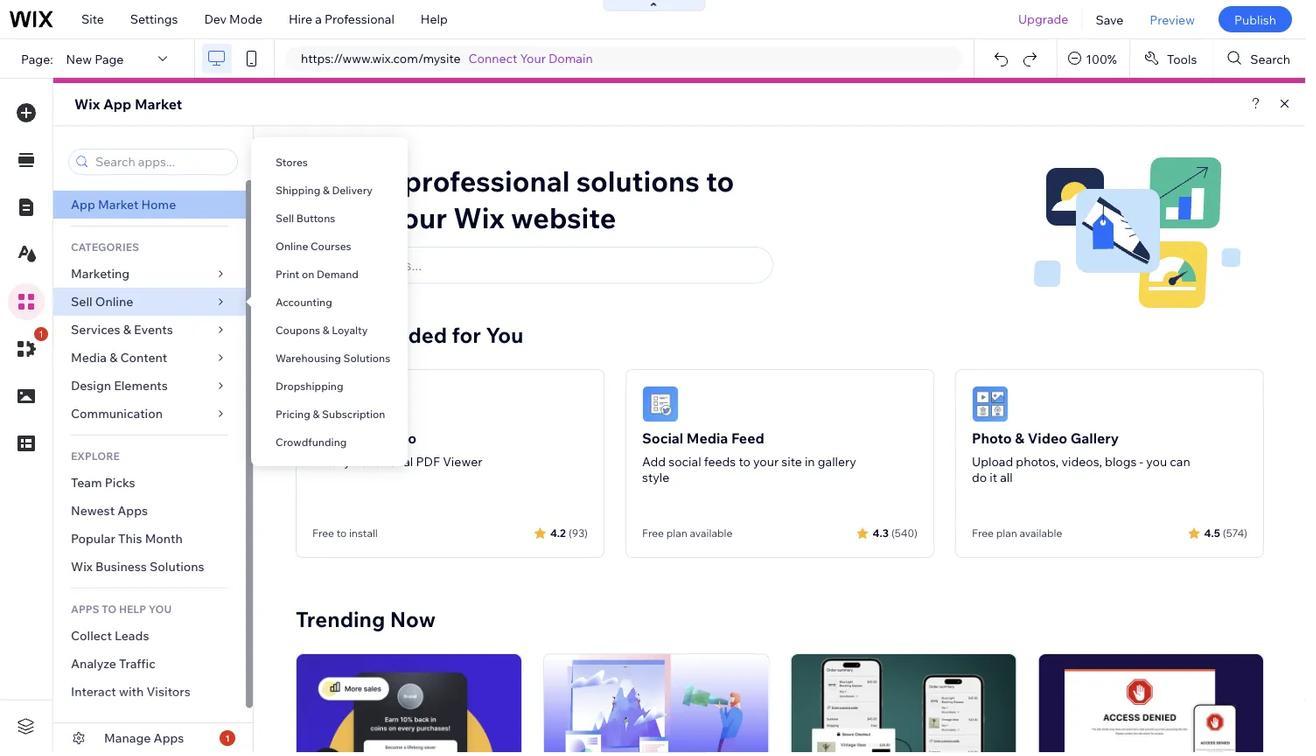 Task type: describe. For each thing, give the bounding box(es) containing it.
designed
[[581, 371, 635, 387]]

choose professional solutions to power your wix website
[[296, 163, 734, 235]]

search button
[[1214, 39, 1306, 78]]

tools
[[1167, 51, 1197, 66]]

plan for social
[[666, 527, 687, 540]]

trending
[[296, 606, 385, 633]]

site
[[782, 454, 802, 469]]

interact with visitors
[[71, 684, 191, 699]]

to
[[102, 602, 117, 615]]

sell online
[[71, 294, 133, 309]]

blogs
[[1105, 454, 1137, 469]]

2 vertical spatial to
[[337, 527, 347, 540]]

wix business solutions link
[[53, 553, 246, 581]]

sell buttons link
[[251, 204, 408, 232]]

choose
[[296, 163, 398, 199]]

media inside the social media feed add social feeds to your site in gallery style
[[687, 430, 728, 447]]

wix for wix business solutions
[[71, 559, 93, 574]]

add inside the social media feed add social feeds to your site in gallery style
[[642, 454, 666, 469]]

feeds
[[704, 454, 736, 469]]

fully
[[324, 454, 351, 469]]

home
[[141, 197, 176, 212]]

manage
[[104, 731, 151, 746]]

reconvert upsell & cross sell poster image
[[791, 654, 1016, 753]]

your inside choose professional solutions to power your wix website
[[386, 200, 447, 235]]

(93)
[[569, 526, 588, 539]]

free for photo & video gallery
[[972, 527, 994, 540]]

videos,
[[1062, 454, 1102, 469]]

a
[[312, 454, 321, 469]]

shipping & delivery link
[[251, 176, 408, 204]]

categories
[[71, 240, 139, 253]]

photo & video gallery upload photos, videos, blogs - you can do it all
[[972, 430, 1190, 485]]

a inside start designing your section: add a designed section
[[572, 371, 578, 387]]

wix inside choose professional solutions to power your wix website
[[453, 200, 505, 235]]

1 inside button
[[38, 329, 44, 340]]

upload
[[972, 454, 1013, 469]]

wix app market
[[74, 95, 182, 113]]

coupons & loyalty link
[[251, 316, 408, 344]]

(574)
[[1223, 526, 1248, 539]]

picks
[[105, 475, 135, 490]]

& for photo
[[1015, 430, 1025, 447]]

photo & video gallery logo image
[[972, 386, 1009, 423]]

mode
[[229, 11, 263, 27]]

elements
[[114, 378, 168, 393]]

month
[[145, 531, 183, 546]]

wix business solutions
[[71, 559, 204, 574]]

0 vertical spatial search apps... field
[[90, 150, 232, 174]]

functional
[[353, 454, 413, 469]]

blockify fraud ip blocker poster image
[[1039, 654, 1263, 753]]

hire
[[289, 11, 312, 27]]

sell online link
[[53, 288, 246, 316]]

popular this month
[[71, 531, 183, 546]]

4.5 (574)
[[1204, 526, 1248, 539]]

preview
[[1150, 12, 1195, 27]]

all
[[1000, 470, 1013, 485]]

popular this month link
[[53, 525, 246, 553]]

designing
[[611, 353, 668, 368]]

newest
[[71, 503, 115, 518]]

hire a professional
[[289, 11, 394, 27]]

dev mode
[[204, 11, 263, 27]]

interact with visitors link
[[53, 678, 246, 706]]

warehousing
[[276, 351, 341, 364]]

interact
[[71, 684, 116, 699]]

search
[[1250, 51, 1290, 66]]

marketing
[[71, 266, 130, 281]]

stores
[[276, 155, 308, 168]]

start designing your section: add a designed section
[[545, 353, 744, 387]]

free for social media feed
[[642, 527, 664, 540]]

gallery
[[1071, 430, 1119, 447]]

publish button
[[1219, 6, 1292, 32]]

apps to help you
[[71, 602, 172, 615]]

manage apps
[[104, 731, 184, 746]]

online courses
[[276, 239, 351, 252]]

start
[[580, 353, 608, 368]]

dev
[[204, 11, 227, 27]]

visitors
[[146, 684, 191, 699]]

available for gallery
[[1020, 527, 1062, 540]]

design elements link
[[53, 372, 246, 400]]

https://www.wix.com/mysite
[[301, 51, 461, 66]]

available for add
[[690, 527, 733, 540]]

events
[[134, 322, 173, 337]]

professional
[[325, 11, 394, 27]]

app market home
[[71, 197, 176, 212]]

photo
[[972, 430, 1012, 447]]

you
[[486, 322, 524, 348]]

social media feed logo image
[[642, 386, 679, 423]]

professional
[[404, 163, 570, 199]]

shipping & delivery
[[276, 183, 373, 196]]

analyze
[[71, 656, 116, 671]]

accounting
[[276, 295, 332, 308]]

apps for manage apps
[[154, 731, 184, 746]]

print
[[276, 267, 299, 280]]

page
[[95, 51, 124, 66]]

free plan available for gallery
[[972, 527, 1062, 540]]

0 horizontal spatial a
[[315, 11, 322, 27]]

plan for photo
[[996, 527, 1017, 540]]

leads
[[115, 628, 149, 643]]

style
[[642, 470, 670, 485]]

collect
[[71, 628, 112, 643]]

1 horizontal spatial app
[[103, 95, 132, 113]]



Task type: vqa. For each thing, say whether or not it's contained in the screenshot.


Task type: locate. For each thing, give the bounding box(es) containing it.
se ranking poster image
[[544, 654, 769, 753]]

0 horizontal spatial free plan available
[[642, 527, 733, 540]]

pricing & subscription
[[276, 407, 385, 420]]

& inside "link"
[[109, 350, 118, 365]]

& for pricing
[[313, 407, 320, 420]]

sell buttons
[[276, 211, 335, 224]]

2 vertical spatial wix
[[71, 559, 93, 574]]

add up style
[[642, 454, 666, 469]]

1 free from the left
[[312, 527, 334, 540]]

1 horizontal spatial apps
[[154, 731, 184, 746]]

& left 'loyalty' at the top of page
[[323, 323, 329, 336]]

a
[[315, 11, 322, 27], [572, 371, 578, 387]]

1 vertical spatial to
[[739, 454, 750, 469]]

sell for sell online
[[71, 294, 92, 309]]

0 horizontal spatial app
[[71, 197, 95, 212]]

your left site
[[753, 454, 779, 469]]

0 horizontal spatial your
[[386, 200, 447, 235]]

1 vertical spatial online
[[95, 294, 133, 309]]

loyalty
[[332, 323, 368, 336]]

1 vertical spatial market
[[98, 197, 139, 212]]

1 vertical spatial 1
[[225, 733, 230, 744]]

coupons & loyalty
[[276, 323, 368, 336]]

0 vertical spatial viewer
[[343, 430, 390, 447]]

to down the feed
[[739, 454, 750, 469]]

0 vertical spatial app
[[103, 95, 132, 113]]

available
[[690, 527, 733, 540], [1020, 527, 1062, 540]]

online
[[276, 239, 308, 252], [95, 294, 133, 309]]

1 horizontal spatial online
[[276, 239, 308, 252]]

1 available from the left
[[690, 527, 733, 540]]

1 free plan available from the left
[[642, 527, 733, 540]]

solutions
[[576, 163, 700, 199]]

4.3 (540)
[[873, 526, 918, 539]]

wix for wix app market
[[74, 95, 100, 113]]

media & content link
[[53, 344, 246, 372]]

1 vertical spatial sell
[[71, 294, 92, 309]]

1 horizontal spatial to
[[706, 163, 734, 199]]

it
[[990, 470, 997, 485]]

sell up services
[[71, 294, 92, 309]]

newest apps link
[[53, 497, 246, 525]]

0 vertical spatial 1
[[38, 329, 44, 340]]

media up design
[[71, 350, 107, 365]]

search apps... field up home
[[90, 150, 232, 174]]

1 horizontal spatial pdf
[[416, 454, 440, 469]]

1 vertical spatial wix
[[453, 200, 505, 235]]

online up 'services & events'
[[95, 294, 133, 309]]

1 horizontal spatial sell
[[276, 211, 294, 224]]

communication
[[71, 406, 166, 421]]

pdf
[[312, 430, 340, 447], [416, 454, 440, 469]]

to
[[706, 163, 734, 199], [739, 454, 750, 469], [337, 527, 347, 540]]

1 vertical spatial a
[[572, 371, 578, 387]]

explore
[[71, 449, 120, 462]]

media up the feeds
[[687, 430, 728, 447]]

sell for sell buttons
[[276, 211, 294, 224]]

0 horizontal spatial solutions
[[150, 559, 204, 574]]

1 horizontal spatial a
[[572, 371, 578, 387]]

viewer down subscription
[[343, 430, 390, 447]]

in
[[805, 454, 815, 469]]

1 horizontal spatial search apps... field
[[325, 248, 765, 283]]

0 vertical spatial to
[[706, 163, 734, 199]]

to inside the social media feed add social feeds to your site in gallery style
[[739, 454, 750, 469]]

now
[[390, 606, 436, 633]]

pdf down pro on the bottom of page
[[416, 454, 440, 469]]

tools button
[[1130, 39, 1213, 78]]

print on demand
[[276, 267, 359, 280]]

1 horizontal spatial available
[[1020, 527, 1062, 540]]

1 horizontal spatial solutions
[[343, 351, 390, 364]]

1 horizontal spatial free
[[642, 527, 664, 540]]

services
[[71, 322, 120, 337]]

dropshipping
[[276, 379, 343, 392]]

print on demand link
[[251, 260, 408, 288]]

0 vertical spatial media
[[71, 350, 107, 365]]

to left install
[[337, 527, 347, 540]]

1 horizontal spatial media
[[687, 430, 728, 447]]

0 horizontal spatial viewer
[[343, 430, 390, 447]]

you
[[149, 602, 172, 615]]

1 vertical spatial pdf
[[416, 454, 440, 469]]

you
[[1146, 454, 1167, 469]]

free down do
[[972, 527, 994, 540]]

communication link
[[53, 400, 246, 428]]

site
[[81, 11, 104, 27]]

media inside "link"
[[71, 350, 107, 365]]

free plan available for add
[[642, 527, 733, 540]]

& for media
[[109, 350, 118, 365]]

sell
[[276, 211, 294, 224], [71, 294, 92, 309]]

& for services
[[123, 322, 131, 337]]

2 free from the left
[[642, 527, 664, 540]]

0 vertical spatial market
[[135, 95, 182, 113]]

online up the print
[[276, 239, 308, 252]]

2 horizontal spatial to
[[739, 454, 750, 469]]

help
[[119, 602, 146, 615]]

apps for newest apps
[[117, 503, 148, 518]]

sell down shipping
[[276, 211, 294, 224]]

warehousing solutions
[[276, 351, 390, 364]]

available down the feeds
[[690, 527, 733, 540]]

0 horizontal spatial apps
[[117, 503, 148, 518]]

0 horizontal spatial online
[[95, 294, 133, 309]]

3 free from the left
[[972, 527, 994, 540]]

new
[[66, 51, 92, 66]]

apps up this on the left bottom
[[117, 503, 148, 518]]

100%
[[1086, 51, 1117, 66]]

& up design elements
[[109, 350, 118, 365]]

crowdfunding link
[[251, 428, 408, 456]]

solutions down month
[[150, 559, 204, 574]]

1 left services
[[38, 329, 44, 340]]

new page
[[66, 51, 124, 66]]

apps
[[117, 503, 148, 518], [154, 731, 184, 746]]

to right solutions
[[706, 163, 734, 199]]

0 vertical spatial add
[[545, 371, 569, 387]]

& for coupons
[[323, 323, 329, 336]]

wix down the new page
[[74, 95, 100, 113]]

save
[[1096, 12, 1124, 27]]

media & content
[[71, 350, 167, 365]]

wix down popular
[[71, 559, 93, 574]]

your right power
[[386, 200, 447, 235]]

Search apps... field
[[90, 150, 232, 174], [325, 248, 765, 283]]

2 horizontal spatial free
[[972, 527, 994, 540]]

0 vertical spatial online
[[276, 239, 308, 252]]

solutions down recommended
[[343, 351, 390, 364]]

4.3
[[873, 526, 889, 539]]

0 horizontal spatial add
[[545, 371, 569, 387]]

to inside choose professional solutions to power your wix website
[[706, 163, 734, 199]]

team picks
[[71, 475, 135, 490]]

free left install
[[312, 527, 334, 540]]

for
[[452, 322, 481, 348]]

your
[[386, 200, 447, 235], [671, 353, 696, 368], [753, 454, 779, 469]]

a left designed
[[572, 371, 578, 387]]

0 vertical spatial wix
[[74, 95, 100, 113]]

1 horizontal spatial add
[[642, 454, 666, 469]]

team
[[71, 475, 102, 490]]

free down style
[[642, 527, 664, 540]]

& left events
[[123, 322, 131, 337]]

free plan available down style
[[642, 527, 733, 540]]

stores link
[[251, 148, 408, 176]]

2 available from the left
[[1020, 527, 1062, 540]]

1 horizontal spatial your
[[671, 353, 696, 368]]

plan down the all
[[996, 527, 1017, 540]]

a right hire
[[315, 11, 322, 27]]

social
[[669, 454, 701, 469]]

0 horizontal spatial available
[[690, 527, 733, 540]]

1 horizontal spatial viewer
[[443, 454, 482, 469]]

1 plan from the left
[[666, 527, 687, 540]]

your inside start designing your section: add a designed section
[[671, 353, 696, 368]]

1 horizontal spatial 1
[[225, 733, 230, 744]]

https://www.wix.com/mysite connect your domain
[[301, 51, 593, 66]]

free to install
[[312, 527, 378, 540]]

0 horizontal spatial 1
[[38, 329, 44, 340]]

2 horizontal spatial your
[[753, 454, 779, 469]]

1 vertical spatial media
[[687, 430, 728, 447]]

0 vertical spatial pdf
[[312, 430, 340, 447]]

pdf down the 'pricing & subscription' link
[[312, 430, 340, 447]]

plan down style
[[666, 527, 687, 540]]

1 vertical spatial search apps... field
[[325, 248, 765, 283]]

market down settings
[[135, 95, 182, 113]]

pdf viewer pro a fully functional pdf viewer
[[312, 430, 482, 469]]

your up section
[[671, 353, 696, 368]]

viewer right functional
[[443, 454, 482, 469]]

1 vertical spatial solutions
[[150, 559, 204, 574]]

0 vertical spatial a
[[315, 11, 322, 27]]

add left designed
[[545, 371, 569, 387]]

recommended for you
[[296, 322, 524, 348]]

1 vertical spatial viewer
[[443, 454, 482, 469]]

on
[[302, 267, 314, 280]]

1 vertical spatial app
[[71, 197, 95, 212]]

0 horizontal spatial to
[[337, 527, 347, 540]]

2 vertical spatial your
[[753, 454, 779, 469]]

courses
[[311, 239, 351, 252]]

0 vertical spatial apps
[[117, 503, 148, 518]]

1 horizontal spatial plan
[[996, 527, 1017, 540]]

app down the page
[[103, 95, 132, 113]]

0 vertical spatial your
[[386, 200, 447, 235]]

0 vertical spatial solutions
[[343, 351, 390, 364]]

free plan available down the all
[[972, 527, 1062, 540]]

free for pdf viewer pro
[[312, 527, 334, 540]]

2 free plan available from the left
[[972, 527, 1062, 540]]

buttons
[[296, 211, 335, 224]]

& right pricing
[[313, 407, 320, 420]]

trending now
[[296, 606, 436, 633]]

team picks link
[[53, 469, 246, 497]]

design elements
[[71, 378, 168, 393]]

online courses link
[[251, 232, 408, 260]]

traffic
[[119, 656, 155, 671]]

search apps... field down 'website'
[[325, 248, 765, 283]]

this
[[118, 531, 142, 546]]

your
[[520, 51, 546, 66]]

0 horizontal spatial pdf
[[312, 430, 340, 447]]

0 horizontal spatial media
[[71, 350, 107, 365]]

100% button
[[1058, 39, 1129, 78]]

twism: your own coin & rewards poster image
[[297, 654, 521, 753]]

& for shipping
[[323, 183, 330, 196]]

market left home
[[98, 197, 139, 212]]

connect
[[469, 51, 517, 66]]

2 plan from the left
[[996, 527, 1017, 540]]

0 horizontal spatial free
[[312, 527, 334, 540]]

newest apps
[[71, 503, 148, 518]]

section:
[[699, 353, 744, 368]]

1 horizontal spatial free plan available
[[972, 527, 1062, 540]]

section
[[637, 371, 679, 387]]

app up categories
[[71, 197, 95, 212]]

0 horizontal spatial sell
[[71, 294, 92, 309]]

1 vertical spatial add
[[642, 454, 666, 469]]

do
[[972, 470, 987, 485]]

add inside start designing your section: add a designed section
[[545, 371, 569, 387]]

0 horizontal spatial plan
[[666, 527, 687, 540]]

available down the photos,
[[1020, 527, 1062, 540]]

1 right manage apps
[[225, 733, 230, 744]]

wix down professional
[[453, 200, 505, 235]]

& inside photo & video gallery upload photos, videos, blogs - you can do it all
[[1015, 430, 1025, 447]]

& left video
[[1015, 430, 1025, 447]]

0 vertical spatial sell
[[276, 211, 294, 224]]

help
[[421, 11, 448, 27]]

apps right manage
[[154, 731, 184, 746]]

& left delivery
[[323, 183, 330, 196]]

analyze traffic
[[71, 656, 155, 671]]

publish
[[1234, 12, 1276, 27]]

business
[[95, 559, 147, 574]]

power
[[296, 200, 380, 235]]

popular
[[71, 531, 115, 546]]

website
[[511, 200, 616, 235]]

design
[[71, 378, 111, 393]]

your inside the social media feed add social feeds to your site in gallery style
[[753, 454, 779, 469]]

0 horizontal spatial search apps... field
[[90, 150, 232, 174]]

services & events
[[71, 322, 173, 337]]

(540)
[[891, 526, 918, 539]]

social
[[642, 430, 683, 447]]

1 vertical spatial apps
[[154, 731, 184, 746]]

pdf viewer pro logo image
[[312, 386, 349, 423]]

1 vertical spatial your
[[671, 353, 696, 368]]



